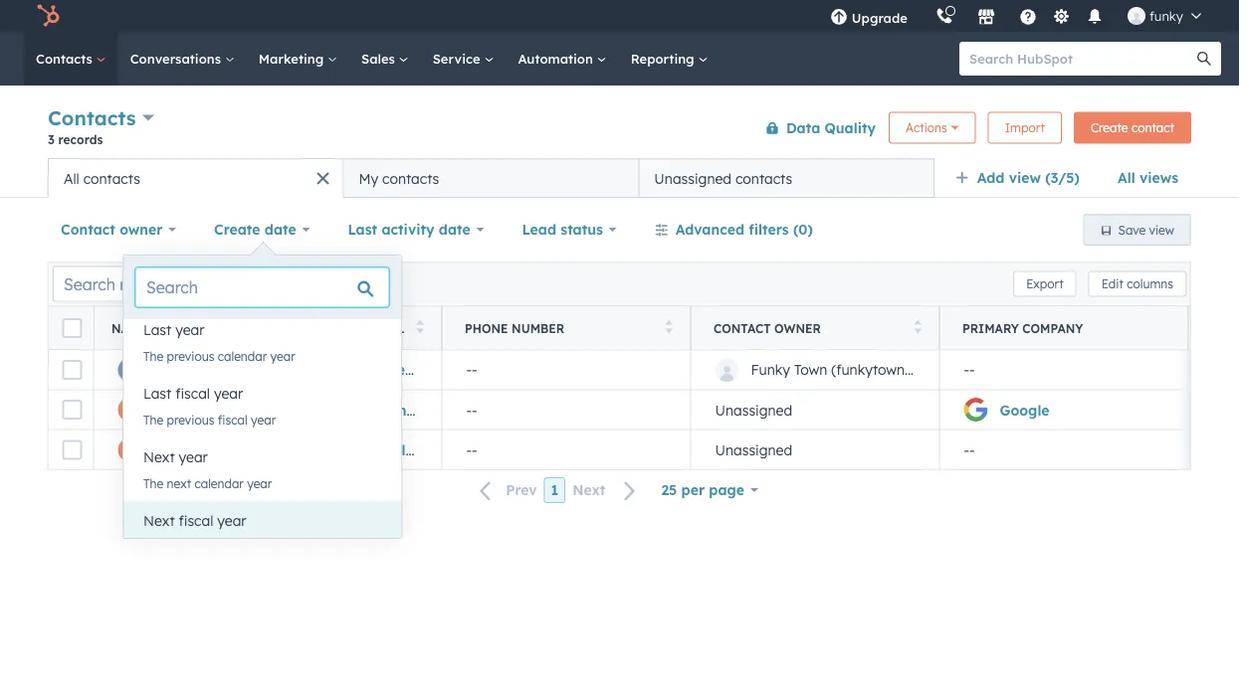 Task type: locate. For each thing, give the bounding box(es) containing it.
previous up last fiscal year the previous fiscal year
[[167, 349, 214, 364]]

calling icon button
[[928, 3, 961, 29]]

1 horizontal spatial press to sort. image
[[914, 320, 922, 334]]

save view
[[1118, 222, 1175, 237]]

menu
[[816, 0, 1215, 32]]

-- button
[[442, 350, 691, 390], [442, 390, 691, 430], [442, 430, 691, 470]]

create up 'search' search box
[[214, 221, 260, 238]]

year up maria johnson (sample contact)
[[251, 413, 276, 428]]

2 press to sort. image from the left
[[914, 320, 922, 334]]

(sample up maria johnson (sample contact) link
[[259, 401, 317, 419]]

1 horizontal spatial contact owner
[[714, 321, 821, 336]]

press to sort. image right email
[[417, 320, 424, 334]]

view for add
[[1009, 169, 1041, 187]]

0 vertical spatial the
[[143, 349, 163, 364]]

press to sort. image for contact owner
[[914, 320, 922, 334]]

brian halligan (sample contact)
[[154, 401, 381, 419]]

contacts
[[36, 50, 96, 67], [48, 106, 136, 130]]

sales
[[361, 50, 399, 67]]

last down ecaterina
[[143, 385, 171, 403]]

1 horizontal spatial date
[[439, 221, 470, 238]]

1 horizontal spatial all
[[1118, 169, 1135, 187]]

0 vertical spatial contact)
[[321, 401, 381, 419]]

last for last year the previous calendar year
[[143, 322, 171, 339]]

contacts inside "link"
[[36, 50, 96, 67]]

ecaterina
[[154, 361, 221, 379]]

contact) for emailmaria@hubspot.com
[[324, 441, 384, 459]]

contact up funky
[[714, 321, 771, 336]]

edit
[[1102, 277, 1124, 292]]

next
[[143, 449, 175, 466], [573, 482, 606, 499], [143, 513, 175, 530]]

1 vertical spatial unassigned
[[715, 401, 792, 419]]

list box containing last year
[[123, 311, 401, 565]]

emailmaria@hubspot.com button
[[342, 430, 550, 470]]

1 vertical spatial the
[[143, 413, 163, 428]]

2 unassigned button from the top
[[691, 430, 940, 470]]

unassigned
[[654, 170, 732, 187], [715, 401, 792, 419], [715, 441, 792, 459]]

filters
[[749, 221, 789, 238]]

fiscal down ecaterina
[[175, 385, 210, 403]]

1 horizontal spatial owner
[[774, 321, 821, 336]]

all inside button
[[64, 170, 79, 187]]

menu containing funky
[[816, 0, 1215, 32]]

0 horizontal spatial date
[[265, 221, 296, 238]]

create left contact
[[1091, 120, 1128, 135]]

2 contacts from the left
[[382, 170, 439, 187]]

sales link
[[349, 32, 421, 86]]

advanced
[[676, 221, 745, 238]]

last fiscal year button
[[123, 374, 401, 414]]

export
[[1026, 277, 1064, 292]]

Search name, phone, email addresses, or company search field
[[53, 266, 288, 302]]

date
[[265, 221, 296, 238], [439, 221, 470, 238]]

fiscal inside button
[[179, 513, 213, 530]]

2 vertical spatial fiscal
[[179, 513, 213, 530]]

create inside dropdown button
[[214, 221, 260, 238]]

-- button for emailmaria@hubspot.com
[[442, 430, 691, 470]]

0 horizontal spatial contacts
[[83, 170, 140, 187]]

the left next
[[143, 476, 163, 491]]

contacts inside my contacts "button"
[[382, 170, 439, 187]]

1 vertical spatial contact
[[714, 321, 771, 336]]

calling icon image
[[936, 8, 953, 26]]

prev
[[506, 482, 537, 499]]

my contacts button
[[343, 158, 639, 198]]

1 vertical spatial next
[[573, 482, 606, 499]]

unassigned up page
[[715, 441, 792, 459]]

views
[[1140, 169, 1179, 187]]

primary company column header
[[940, 307, 1189, 350]]

owner inside contact owner popup button
[[120, 221, 163, 238]]

next button
[[566, 478, 648, 504]]

press to sort. element for contact owner
[[914, 320, 922, 337]]

hubspot image
[[36, 4, 60, 28]]

1 press to sort. image from the left
[[417, 320, 424, 334]]

data
[[786, 119, 820, 136]]

list box
[[123, 311, 401, 565]]

calendar inside next year the next calendar year
[[195, 476, 244, 491]]

the inside next year the next calendar year
[[143, 476, 163, 491]]

0 vertical spatial owner
[[120, 221, 163, 238]]

1 the from the top
[[143, 349, 163, 364]]

3 the from the top
[[143, 476, 163, 491]]

add view (3/5) button
[[942, 158, 1105, 198]]

view inside popup button
[[1009, 169, 1041, 187]]

contacts inside 'all contacts' button
[[83, 170, 140, 187]]

maria johnson (sample contact)
[[154, 441, 384, 459]]

press to sort. element for email
[[417, 320, 424, 337]]

next down next
[[143, 513, 175, 530]]

2 vertical spatial last
[[143, 385, 171, 403]]

0 horizontal spatial contact owner
[[61, 221, 163, 238]]

-- up 'prev' button
[[466, 441, 477, 459]]

save
[[1118, 222, 1146, 237]]

fiscal down next
[[179, 513, 213, 530]]

2 press to sort. image from the left
[[665, 320, 673, 334]]

the down name
[[143, 349, 163, 364]]

3 -- button from the top
[[442, 430, 691, 470]]

previous
[[167, 349, 214, 364], [167, 413, 214, 428]]

create
[[1091, 120, 1128, 135], [214, 221, 260, 238]]

contact owner inside popup button
[[61, 221, 163, 238]]

last down search name, phone, email addresses, or company search field
[[143, 322, 171, 339]]

-- down (funkytownclown1@gmail.com)
[[964, 441, 975, 459]]

0 horizontal spatial all
[[64, 170, 79, 187]]

0 vertical spatial last
[[348, 221, 377, 238]]

next up next
[[143, 449, 175, 466]]

emailmaria@hubspot.com
[[367, 441, 550, 459]]

all left views
[[1118, 169, 1135, 187]]

records
[[58, 132, 103, 147]]

2 vertical spatial the
[[143, 476, 163, 491]]

4 press to sort. element from the left
[[914, 320, 922, 337]]

0 vertical spatial view
[[1009, 169, 1041, 187]]

last for last fiscal year the previous fiscal year
[[143, 385, 171, 403]]

1 horizontal spatial view
[[1149, 222, 1175, 237]]

year
[[175, 322, 205, 339], [270, 349, 295, 364], [214, 385, 243, 403], [251, 413, 276, 428], [179, 449, 208, 466], [247, 476, 272, 491], [217, 513, 246, 530]]

import button
[[988, 112, 1062, 144]]

2 the from the top
[[143, 413, 163, 428]]

contact owner
[[61, 221, 163, 238], [714, 321, 821, 336]]

-- button for ecaterina.marinescu@adept.ai
[[442, 350, 691, 390]]

1 contacts from the left
[[83, 170, 140, 187]]

save view button
[[1084, 214, 1191, 246]]

previous up maria at the left
[[167, 413, 214, 428]]

25 per page button
[[648, 471, 771, 511]]

fiscal for next fiscal year
[[179, 513, 213, 530]]

next inside next year the next calendar year
[[143, 449, 175, 466]]

all for all views
[[1118, 169, 1135, 187]]

0 vertical spatial contact
[[61, 221, 115, 238]]

create date
[[214, 221, 296, 238]]

1 unassigned button from the top
[[691, 390, 940, 430]]

funky
[[751, 361, 790, 379]]

unassigned for bh@hubspot.com
[[715, 401, 792, 419]]

year up next
[[179, 449, 208, 466]]

ecaterina.marinescu@adept.ai link
[[367, 361, 580, 379]]

contact owner up funky
[[714, 321, 821, 336]]

automation link
[[506, 32, 619, 86]]

2 date from the left
[[439, 221, 470, 238]]

press to sort. image
[[317, 320, 324, 334], [665, 320, 673, 334]]

2 previous from the top
[[167, 413, 214, 428]]

ecaterina.marinescu@adept.ai button
[[342, 350, 580, 390]]

3 records
[[48, 132, 103, 147]]

lead
[[522, 221, 556, 238]]

contacts up records
[[48, 106, 136, 130]]

next inside 'pagination' navigation
[[573, 482, 606, 499]]

1 -- button from the top
[[442, 350, 691, 390]]

conversations link
[[118, 32, 247, 86]]

0 horizontal spatial view
[[1009, 169, 1041, 187]]

1 all from the left
[[1118, 169, 1135, 187]]

2 press to sort. element from the left
[[417, 320, 424, 337]]

press to sort. image up (funkytownclown1@gmail.com)
[[914, 320, 922, 334]]

1 vertical spatial (sample
[[262, 441, 319, 459]]

date up 'search' search box
[[265, 221, 296, 238]]

create date button
[[201, 210, 323, 250]]

create inside button
[[1091, 120, 1128, 135]]

owner up search name, phone, email addresses, or company search field
[[120, 221, 163, 238]]

unassigned button for emailmaria@hubspot.com
[[691, 430, 940, 470]]

1 previous from the top
[[167, 349, 214, 364]]

(3/5)
[[1045, 169, 1080, 187]]

3 contacts from the left
[[736, 170, 793, 187]]

contacts for all contacts
[[83, 170, 140, 187]]

0 horizontal spatial press to sort. image
[[417, 320, 424, 334]]

1 vertical spatial contact)
[[324, 441, 384, 459]]

the up maria at the left
[[143, 413, 163, 428]]

the inside last year the previous calendar year
[[143, 349, 163, 364]]

(sample down "brian halligan (sample contact)"
[[262, 441, 319, 459]]

year up last fiscal year button
[[270, 349, 295, 364]]

settings image
[[1052, 8, 1070, 26]]

1 vertical spatial calendar
[[195, 476, 244, 491]]

service link
[[421, 32, 506, 86]]

1 vertical spatial previous
[[167, 413, 214, 428]]

--
[[466, 361, 477, 379], [964, 361, 975, 379], [466, 401, 477, 419], [466, 441, 477, 459], [964, 441, 975, 459]]

unassigned up the advanced
[[654, 170, 732, 187]]

2 vertical spatial unassigned
[[715, 441, 792, 459]]

contact)
[[321, 401, 381, 419], [324, 441, 384, 459]]

last year button
[[123, 311, 401, 350]]

last inside last fiscal year the previous fiscal year
[[143, 385, 171, 403]]

0 vertical spatial contacts
[[36, 50, 96, 67]]

contacts right my
[[382, 170, 439, 187]]

settings link
[[1049, 5, 1074, 26]]

contacts down records
[[83, 170, 140, 187]]

0 horizontal spatial contact
[[61, 221, 115, 238]]

0 vertical spatial calendar
[[218, 349, 267, 364]]

1 horizontal spatial create
[[1091, 120, 1128, 135]]

unassigned down funky
[[715, 401, 792, 419]]

fiscal
[[175, 385, 210, 403], [218, 413, 247, 428], [179, 513, 213, 530]]

previous inside last year the previous calendar year
[[167, 349, 214, 364]]

contacts up filters
[[736, 170, 793, 187]]

year down next year the next calendar year
[[217, 513, 246, 530]]

view right add
[[1009, 169, 1041, 187]]

last for last activity date
[[348, 221, 377, 238]]

all down 3 records at the top of the page
[[64, 170, 79, 187]]

upgrade
[[852, 9, 908, 26]]

the
[[143, 349, 163, 364], [143, 413, 163, 428], [143, 476, 163, 491]]

1 vertical spatial create
[[214, 221, 260, 238]]

0 vertical spatial contact owner
[[61, 221, 163, 238]]

0 vertical spatial (sample
[[259, 401, 317, 419]]

contacts down hubspot link
[[36, 50, 96, 67]]

date right the "activity"
[[439, 221, 470, 238]]

my contacts
[[359, 170, 439, 187]]

all contacts
[[64, 170, 140, 187]]

export button
[[1013, 271, 1077, 297]]

1 press to sort. image from the left
[[317, 320, 324, 334]]

0 horizontal spatial press to sort. image
[[317, 320, 324, 334]]

contacts inside unassigned contacts button
[[736, 170, 793, 187]]

next right 1 button
[[573, 482, 606, 499]]

last inside popup button
[[348, 221, 377, 238]]

all views link
[[1105, 158, 1191, 198]]

3 press to sort. element from the left
[[665, 320, 673, 337]]

name
[[111, 321, 147, 336]]

calendar inside last year the previous calendar year
[[218, 349, 267, 364]]

1 vertical spatial contacts
[[48, 106, 136, 130]]

-- down ecaterina.marinescu@adept.ai link
[[466, 401, 477, 419]]

previous inside last fiscal year the previous fiscal year
[[167, 413, 214, 428]]

company
[[1023, 321, 1083, 336]]

2 vertical spatial next
[[143, 513, 175, 530]]

Search HubSpot search field
[[960, 42, 1203, 76]]

press to sort. element
[[317, 320, 324, 337], [417, 320, 424, 337], [665, 320, 673, 337], [914, 320, 922, 337]]

-- down phone
[[466, 361, 477, 379]]

town
[[794, 361, 827, 379]]

contact owner down all contacts
[[61, 221, 163, 238]]

0 horizontal spatial owner
[[120, 221, 163, 238]]

0 horizontal spatial create
[[214, 221, 260, 238]]

1 vertical spatial owner
[[774, 321, 821, 336]]

contact down all contacts
[[61, 221, 115, 238]]

calendar for next year
[[195, 476, 244, 491]]

2 all from the left
[[64, 170, 79, 187]]

1 horizontal spatial contacts
[[382, 170, 439, 187]]

1 vertical spatial last
[[143, 322, 171, 339]]

press to sort. image
[[417, 320, 424, 334], [914, 320, 922, 334]]

-
[[466, 361, 472, 379], [472, 361, 477, 379], [964, 361, 970, 379], [970, 361, 975, 379], [466, 401, 472, 419], [472, 401, 477, 419], [466, 441, 472, 459], [472, 441, 477, 459], [964, 441, 970, 459], [970, 441, 975, 459]]

contacts banner
[[48, 102, 1191, 158]]

contacts
[[83, 170, 140, 187], [382, 170, 439, 187], [736, 170, 793, 187]]

johnson
[[199, 441, 258, 459]]

1 horizontal spatial contact
[[714, 321, 771, 336]]

status
[[561, 221, 603, 238]]

view right the save
[[1149, 222, 1175, 237]]

menu item
[[922, 0, 926, 32]]

next for next fiscal year
[[143, 513, 175, 530]]

0 vertical spatial fiscal
[[175, 385, 210, 403]]

emailmaria@hubspot.com link
[[367, 441, 550, 459]]

1 vertical spatial view
[[1149, 222, 1175, 237]]

year down maria johnson (sample contact) link
[[247, 476, 272, 491]]

next fiscal year
[[143, 513, 246, 530]]

all views
[[1118, 169, 1179, 187]]

calendar
[[218, 349, 267, 364], [195, 476, 244, 491]]

press to sort. element for phone number
[[665, 320, 673, 337]]

press to sort. image for phone number's the press to sort. element
[[665, 320, 673, 334]]

last inside last year the previous calendar year
[[143, 322, 171, 339]]

1 date from the left
[[265, 221, 296, 238]]

owner up the town
[[774, 321, 821, 336]]

next fiscal year button
[[123, 502, 401, 541]]

help image
[[1019, 9, 1037, 27]]

2 horizontal spatial contacts
[[736, 170, 793, 187]]

contacts link
[[24, 32, 118, 86]]

2 -- button from the top
[[442, 390, 691, 430]]

0 vertical spatial unassigned
[[654, 170, 732, 187]]

view inside button
[[1149, 222, 1175, 237]]

notifications image
[[1086, 9, 1104, 27]]

next year the next calendar year
[[143, 449, 272, 491]]

0 vertical spatial create
[[1091, 120, 1128, 135]]

funky town (funkytownclown1@gmail.com)
[[751, 361, 1036, 379]]

contacts for unassigned contacts
[[736, 170, 793, 187]]

0 vertical spatial next
[[143, 449, 175, 466]]

fiscal up johnson
[[218, 413, 247, 428]]

1 horizontal spatial press to sort. image
[[665, 320, 673, 334]]

last left the "activity"
[[348, 221, 377, 238]]

data quality button
[[752, 108, 877, 148]]

0 vertical spatial previous
[[167, 349, 214, 364]]

25
[[661, 482, 677, 499]]



Task type: vqa. For each thing, say whether or not it's contained in the screenshot.
It
no



Task type: describe. For each thing, give the bounding box(es) containing it.
unassigned for emailmaria@hubspot.com
[[715, 441, 792, 459]]

last activity date
[[348, 221, 470, 238]]

contact inside contact owner popup button
[[61, 221, 115, 238]]

(0)
[[793, 221, 813, 238]]

-- down primary in the right of the page
[[964, 361, 975, 379]]

1 button
[[544, 478, 566, 504]]

notifications button
[[1078, 0, 1112, 32]]

search image
[[1197, 52, 1211, 66]]

Search search field
[[135, 268, 389, 308]]

1 vertical spatial fiscal
[[218, 413, 247, 428]]

brian halligan (sample contact) link
[[154, 401, 381, 419]]

marketplaces button
[[965, 0, 1007, 32]]

marketing link
[[247, 32, 349, 86]]

next for next
[[573, 482, 606, 499]]

unassigned contacts button
[[639, 158, 934, 198]]

actions button
[[889, 112, 976, 144]]

date inside "create date" dropdown button
[[265, 221, 296, 238]]

year up ecaterina
[[175, 322, 205, 339]]

import
[[1005, 120, 1045, 135]]

contacts button
[[48, 104, 154, 132]]

(sample for johnson
[[262, 441, 319, 459]]

upgrade image
[[830, 9, 848, 27]]

view for save
[[1149, 222, 1175, 237]]

number
[[512, 321, 565, 336]]

press to sort. image for 1st the press to sort. element from the left
[[317, 320, 324, 334]]

-- for emailmaria@hubspot.com
[[466, 441, 477, 459]]

automation
[[518, 50, 597, 67]]

-- for ecaterina.marinescu@adept.ai
[[466, 361, 477, 379]]

help button
[[1011, 0, 1045, 32]]

1
[[551, 482, 559, 499]]

bh@hubspot.com button
[[342, 390, 488, 430]]

phone number
[[465, 321, 565, 336]]

lead status button
[[509, 210, 630, 250]]

ecaterina.marinescu@adept.ai
[[367, 361, 580, 379]]

brian
[[154, 401, 192, 419]]

1 press to sort. element from the left
[[317, 320, 324, 337]]

per
[[681, 482, 705, 499]]

marketplaces image
[[977, 9, 995, 27]]

reporting
[[631, 50, 698, 67]]

advanced filters (0) button
[[642, 210, 826, 250]]

the for last
[[143, 349, 163, 364]]

year down ecaterina marinescu link
[[214, 385, 243, 403]]

email
[[365, 321, 405, 336]]

quality
[[825, 119, 876, 136]]

hubspot link
[[24, 4, 75, 28]]

advanced filters (0)
[[676, 221, 813, 238]]

phone
[[465, 321, 508, 336]]

-- for bh@hubspot.com
[[466, 401, 477, 419]]

bh@hubspot.com
[[367, 401, 488, 419]]

last year the previous calendar year
[[143, 322, 295, 364]]

ecaterina marinescu
[[154, 361, 297, 379]]

1 vertical spatial contact owner
[[714, 321, 821, 336]]

search button
[[1187, 42, 1221, 76]]

page
[[709, 482, 745, 499]]

unassigned contacts
[[654, 170, 793, 187]]

marinescu
[[225, 361, 297, 379]]

contact owner button
[[48, 210, 189, 250]]

halligan
[[196, 401, 255, 419]]

lead status
[[522, 221, 603, 238]]

maria
[[154, 441, 194, 459]]

google link
[[1000, 401, 1050, 419]]

create for create date
[[214, 221, 260, 238]]

marketing
[[259, 50, 328, 67]]

calendar for last year
[[218, 349, 267, 364]]

date inside last activity date popup button
[[439, 221, 470, 238]]

press to sort. image for email
[[417, 320, 424, 334]]

create contact button
[[1074, 112, 1191, 144]]

unassigned button for bh@hubspot.com
[[691, 390, 940, 430]]

edit columns button
[[1089, 271, 1186, 297]]

contacts for my contacts
[[382, 170, 439, 187]]

year inside button
[[217, 513, 246, 530]]

25 per page
[[661, 482, 745, 499]]

next year button
[[123, 438, 401, 478]]

contact) for bh@hubspot.com
[[321, 401, 381, 419]]

create for create contact
[[1091, 120, 1128, 135]]

funky town (funkytownclown1@gmail.com) button
[[691, 350, 1036, 390]]

funky button
[[1116, 0, 1213, 32]]

(sample for halligan
[[259, 401, 317, 419]]

the for next
[[143, 476, 163, 491]]

last activity date button
[[335, 210, 497, 250]]

conversations
[[130, 50, 225, 67]]

maria johnson (sample contact) link
[[154, 441, 384, 459]]

columns
[[1127, 277, 1174, 292]]

contacts inside popup button
[[48, 106, 136, 130]]

service
[[433, 50, 484, 67]]

funky town image
[[1128, 7, 1146, 25]]

contact
[[1132, 120, 1175, 135]]

activity
[[382, 221, 435, 238]]

primary company
[[963, 321, 1083, 336]]

funky
[[1150, 7, 1183, 24]]

fiscal for last fiscal year the previous fiscal year
[[175, 385, 210, 403]]

primary
[[963, 321, 1019, 336]]

edit columns
[[1102, 277, 1174, 292]]

pagination navigation
[[468, 478, 648, 504]]

next
[[167, 476, 191, 491]]

-- button for bh@hubspot.com
[[442, 390, 691, 430]]

prev button
[[468, 478, 544, 504]]

all for all contacts
[[64, 170, 79, 187]]

my
[[359, 170, 378, 187]]

the inside last fiscal year the previous fiscal year
[[143, 413, 163, 428]]

data quality
[[786, 119, 876, 136]]

next for next year the next calendar year
[[143, 449, 175, 466]]

last fiscal year the previous fiscal year
[[143, 385, 276, 428]]



